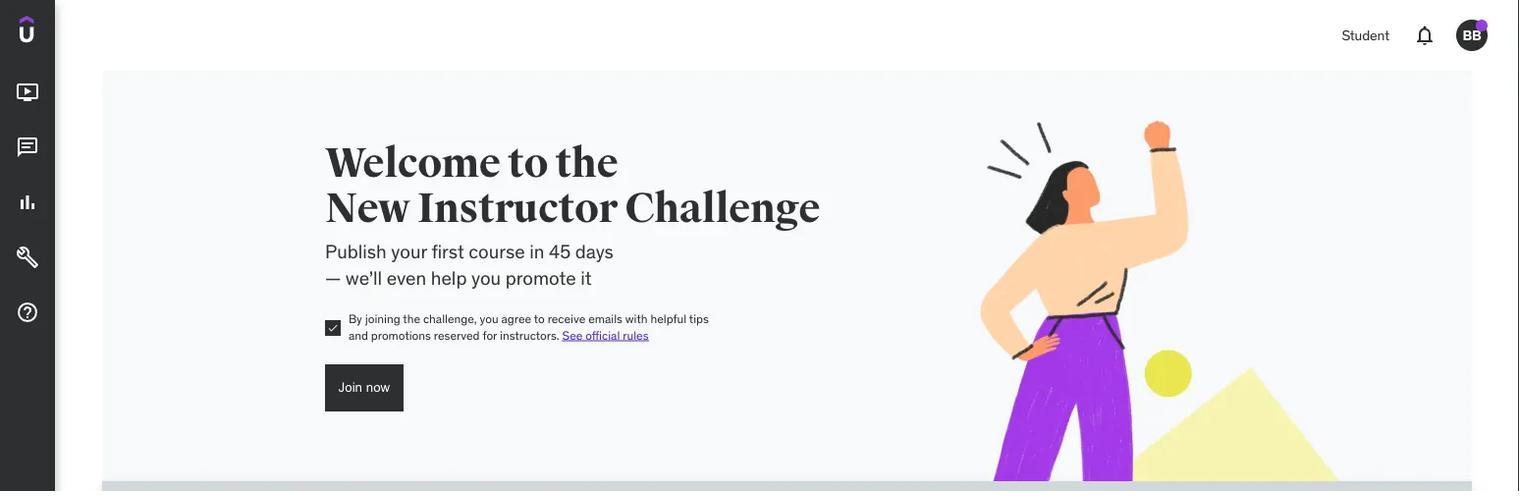 Task type: vqa. For each thing, say whether or not it's contained in the screenshot.
reserved
yes



Task type: locate. For each thing, give the bounding box(es) containing it.
medium image
[[16, 81, 39, 104], [16, 136, 39, 159], [16, 246, 39, 269], [16, 301, 39, 324]]

we'll
[[346, 266, 382, 289]]

you down course
[[472, 266, 501, 289]]

bb
[[1463, 26, 1482, 44]]

xsmall image
[[325, 320, 341, 336]]

join
[[339, 380, 363, 395]]

the
[[556, 138, 618, 189], [403, 311, 420, 326]]

3 medium image from the top
[[16, 246, 39, 269]]

welcome
[[325, 138, 501, 189]]

instructors.
[[500, 328, 560, 343]]

the inside welcome to the new instructor challenge publish your first course in 45 days — we'll even help you promote it
[[556, 138, 618, 189]]

1 vertical spatial you
[[480, 311, 499, 326]]

you inside by joining the challenge, you agree to receive emails with helpful tips and promotions reserved for instructors. see official rules
[[480, 311, 499, 326]]

0 vertical spatial the
[[556, 138, 618, 189]]

even
[[387, 266, 427, 289]]

the up days
[[556, 138, 618, 189]]

to up the in
[[508, 138, 548, 189]]

your
[[391, 240, 427, 263]]

0 vertical spatial to
[[508, 138, 548, 189]]

and
[[349, 328, 368, 343]]

0 horizontal spatial the
[[403, 311, 420, 326]]

student link
[[1331, 12, 1402, 59]]

you up for
[[480, 311, 499, 326]]

with
[[626, 311, 648, 326]]

course
[[469, 240, 525, 263]]

the for to
[[556, 138, 618, 189]]

helpful
[[651, 311, 687, 326]]

0 vertical spatial you
[[472, 266, 501, 289]]

help
[[431, 266, 467, 289]]

to inside welcome to the new instructor challenge publish your first course in 45 days — we'll even help you promote it
[[508, 138, 548, 189]]

emails
[[589, 311, 623, 326]]

bb link
[[1449, 12, 1496, 59]]

see
[[563, 328, 583, 343]]

the up promotions
[[403, 311, 420, 326]]

you have alerts image
[[1477, 20, 1488, 31]]

45
[[549, 240, 571, 263]]

1 vertical spatial to
[[534, 311, 545, 326]]

1 vertical spatial the
[[403, 311, 420, 326]]

1 horizontal spatial the
[[556, 138, 618, 189]]

to up instructors.
[[534, 311, 545, 326]]

the inside by joining the challenge, you agree to receive emails with helpful tips and promotions reserved for instructors. see official rules
[[403, 311, 420, 326]]

join now
[[339, 380, 390, 395]]

to inside by joining the challenge, you agree to receive emails with helpful tips and promotions reserved for instructors. see official rules
[[534, 311, 545, 326]]

joining
[[365, 311, 401, 326]]

by joining the challenge, you agree to receive emails with helpful tips and promotions reserved for instructors. see official rules
[[349, 311, 709, 343]]

official
[[586, 328, 620, 343]]

for
[[483, 328, 497, 343]]

you
[[472, 266, 501, 289], [480, 311, 499, 326]]

—
[[325, 266, 341, 289]]

it
[[581, 266, 592, 289]]

4 medium image from the top
[[16, 301, 39, 324]]

new
[[325, 183, 410, 234]]

to
[[508, 138, 548, 189], [534, 311, 545, 326]]

you inside welcome to the new instructor challenge publish your first course in 45 days — we'll even help you promote it
[[472, 266, 501, 289]]

reserved
[[434, 328, 480, 343]]

challenge
[[625, 183, 821, 234]]



Task type: describe. For each thing, give the bounding box(es) containing it.
rules
[[623, 328, 649, 343]]

2 medium image from the top
[[16, 136, 39, 159]]

now
[[366, 380, 390, 395]]

student
[[1342, 26, 1390, 44]]

challenge,
[[423, 311, 477, 326]]

notifications image
[[1414, 24, 1437, 47]]

udemy image
[[20, 16, 109, 49]]

tips
[[689, 311, 709, 326]]

medium image
[[16, 191, 39, 214]]

by
[[349, 311, 362, 326]]

join now button
[[325, 364, 404, 411]]

welcome to the new instructor challenge publish your first course in 45 days — we'll even help you promote it
[[325, 138, 821, 289]]

first
[[432, 240, 464, 263]]

receive
[[548, 311, 586, 326]]

promote
[[506, 266, 576, 289]]

instructor
[[417, 183, 618, 234]]

the for joining
[[403, 311, 420, 326]]

days
[[575, 240, 614, 263]]

publish
[[325, 240, 387, 263]]

1 medium image from the top
[[16, 81, 39, 104]]

see official rules link
[[563, 328, 649, 343]]

in
[[530, 240, 545, 263]]

agree
[[502, 311, 532, 326]]

promotions
[[371, 328, 431, 343]]



